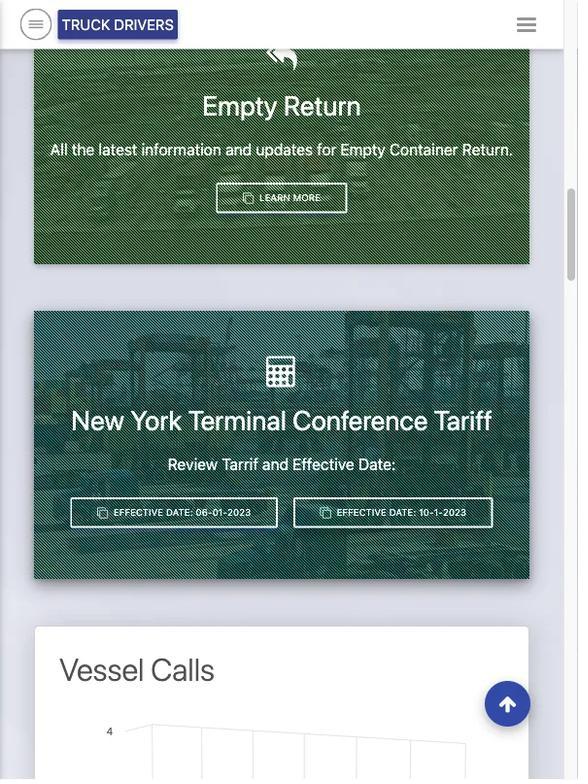 Task type: describe. For each thing, give the bounding box(es) containing it.
date: down conference
[[358, 455, 396, 474]]

latest
[[99, 140, 137, 159]]

learn more link
[[216, 183, 347, 213]]

effective date: 10-1-2023
[[334, 507, 467, 518]]

return.
[[462, 140, 513, 159]]

york
[[130, 404, 182, 437]]

effective down conference
[[293, 455, 354, 474]]

01-
[[212, 507, 227, 518]]

06-
[[196, 507, 212, 518]]

tariff
[[434, 404, 493, 437]]

learn more
[[257, 192, 321, 203]]

0 vertical spatial and
[[226, 140, 252, 159]]

the
[[72, 140, 95, 159]]

vessel
[[59, 651, 144, 688]]

1-
[[434, 507, 443, 518]]

new york terminal conference tariff
[[71, 404, 493, 437]]

truck drivers link
[[58, 10, 178, 39]]

clone image for effective date: 06-01-2023
[[97, 507, 108, 518]]

review
[[168, 455, 218, 474]]

terminal
[[188, 404, 287, 437]]

all the latest information and updates for empty container return.
[[50, 140, 513, 159]]

clone image
[[243, 192, 254, 203]]

date: for effective date: 10-1-2023
[[389, 507, 416, 518]]

2023 for 1-
[[443, 507, 467, 518]]



Task type: vqa. For each thing, say whether or not it's contained in the screenshot.
(10/9)
no



Task type: locate. For each thing, give the bounding box(es) containing it.
effective date: 06-01-2023 link
[[70, 497, 278, 528]]

1 horizontal spatial clone image
[[320, 507, 331, 518]]

empty
[[202, 90, 278, 122], [341, 140, 385, 159]]

1 vertical spatial and
[[262, 455, 289, 474]]

information
[[141, 140, 221, 159]]

tarrif
[[222, 455, 258, 474]]

10-
[[419, 507, 434, 518]]

clone image for effective date: 10-1-2023
[[320, 507, 331, 518]]

effective for effective date: 06-01-2023
[[114, 507, 163, 518]]

0 horizontal spatial and
[[226, 140, 252, 159]]

date: left 06-
[[166, 507, 193, 518]]

date: for effective date: 06-01-2023
[[166, 507, 193, 518]]

0 vertical spatial empty
[[202, 90, 278, 122]]

effective
[[293, 455, 354, 474], [114, 507, 163, 518], [337, 507, 387, 518]]

truck drivers
[[62, 16, 174, 33]]

1 2023 from the left
[[227, 507, 251, 518]]

effective left 10-
[[337, 507, 387, 518]]

effective date: 06-01-2023
[[111, 507, 251, 518]]

more
[[293, 192, 321, 203]]

for
[[317, 140, 337, 159]]

clone image inside effective date: 10-1-2023 link
[[320, 507, 331, 518]]

2 clone image from the left
[[320, 507, 331, 518]]

clone image down review tarrif and effective date:
[[320, 507, 331, 518]]

effective inside effective date: 10-1-2023 link
[[337, 507, 387, 518]]

conference
[[293, 404, 428, 437]]

1 horizontal spatial empty
[[341, 140, 385, 159]]

2023 right 10-
[[443, 507, 467, 518]]

2023 right 06-
[[227, 507, 251, 518]]

clone image
[[97, 507, 108, 518], [320, 507, 331, 518]]

2023
[[227, 507, 251, 518], [443, 507, 467, 518]]

1 horizontal spatial 2023
[[443, 507, 467, 518]]

effective left 06-
[[114, 507, 163, 518]]

effective inside effective date: 06-01-2023 'link'
[[114, 507, 163, 518]]

new
[[71, 404, 124, 437]]

date:
[[358, 455, 396, 474], [166, 507, 193, 518], [389, 507, 416, 518]]

vessel calls
[[59, 651, 215, 688]]

date: left 10-
[[389, 507, 416, 518]]

all
[[50, 140, 68, 159]]

2023 inside 'link'
[[227, 507, 251, 518]]

0 horizontal spatial 2023
[[227, 507, 251, 518]]

clone image left effective date: 06-01-2023
[[97, 507, 108, 518]]

1 vertical spatial empty
[[341, 140, 385, 159]]

effective date: 10-1-2023 link
[[293, 497, 493, 528]]

calls
[[151, 651, 215, 688]]

clone image inside effective date: 06-01-2023 'link'
[[97, 507, 108, 518]]

effective for effective date: 10-1-2023
[[337, 507, 387, 518]]

and left updates
[[226, 140, 252, 159]]

1 clone image from the left
[[97, 507, 108, 518]]

updates
[[256, 140, 313, 159]]

date: inside 'link'
[[166, 507, 193, 518]]

truck
[[62, 16, 110, 33]]

drivers
[[114, 16, 174, 33]]

empty up all the latest information and updates for empty container return.
[[202, 90, 278, 122]]

1 horizontal spatial and
[[262, 455, 289, 474]]

0 horizontal spatial empty
[[202, 90, 278, 122]]

learn
[[260, 192, 290, 203]]

empty right the for at the right of the page
[[341, 140, 385, 159]]

and
[[226, 140, 252, 159], [262, 455, 289, 474]]

container
[[390, 140, 458, 159]]

return
[[283, 90, 361, 122]]

2023 for 01-
[[227, 507, 251, 518]]

2 2023 from the left
[[443, 507, 467, 518]]

review tarrif and effective date:
[[168, 455, 396, 474]]

empty return
[[202, 90, 361, 122]]

and right tarrif
[[262, 455, 289, 474]]

0 horizontal spatial clone image
[[97, 507, 108, 518]]



